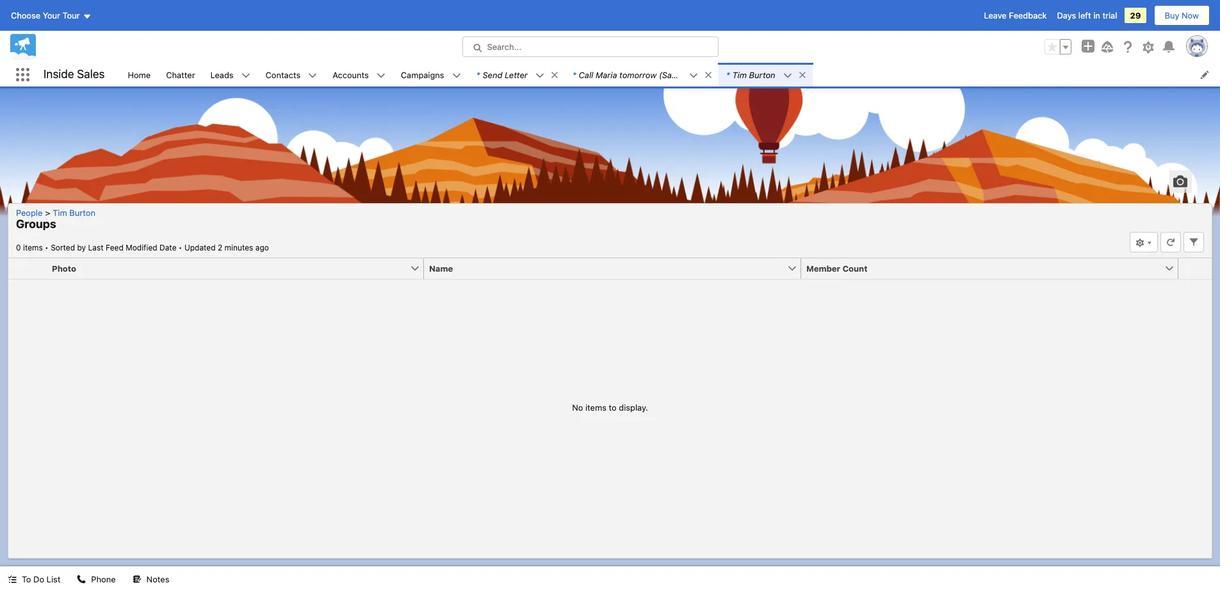 Task type: describe. For each thing, give the bounding box(es) containing it.
by
[[77, 243, 86, 252]]

display.
[[619, 402, 648, 413]]

list containing home
[[120, 63, 1221, 86]]

(sample)
[[659, 70, 694, 80]]

last
[[88, 243, 103, 252]]

text default image inside notes button
[[132, 575, 141, 584]]

items for 0
[[23, 243, 43, 252]]

* for * call maria tomorrow (sample)
[[573, 70, 576, 80]]

inside sales
[[44, 67, 105, 81]]

choose
[[11, 10, 40, 21]]

sorted
[[51, 243, 75, 252]]

feed
[[106, 243, 124, 252]]

search... button
[[462, 37, 719, 57]]

item number image
[[8, 258, 47, 278]]

maria
[[596, 70, 617, 80]]

in
[[1094, 10, 1101, 21]]

campaigns
[[401, 70, 444, 80]]

0 items • sorted by last feed modified date • updated 2 minutes ago
[[16, 243, 269, 252]]

text default image inside campaigns list item
[[452, 71, 461, 80]]

leave
[[984, 10, 1007, 21]]

ago
[[255, 243, 269, 252]]

notes
[[146, 574, 169, 584]]

choose your tour
[[11, 10, 80, 21]]

item number element
[[8, 258, 47, 279]]

accounts
[[333, 70, 369, 80]]

1 list item from the left
[[469, 63, 565, 86]]

groups status
[[16, 243, 184, 252]]

2 • from the left
[[179, 243, 182, 252]]

send
[[483, 70, 503, 80]]

call
[[579, 70, 594, 80]]

tim burton link
[[48, 208, 101, 218]]

leave feedback
[[984, 10, 1047, 21]]

tim inside the groups|groups|list view element
[[53, 208, 67, 218]]

home link
[[120, 63, 158, 86]]

photo
[[52, 263, 76, 273]]

now
[[1182, 10, 1199, 21]]

modified
[[126, 243, 157, 252]]

* call maria tomorrow (sample)
[[573, 70, 694, 80]]

2 list item from the left
[[565, 63, 719, 86]]

1 • from the left
[[45, 243, 49, 252]]

to
[[22, 574, 31, 584]]

leave feedback link
[[984, 10, 1047, 21]]

leads
[[211, 70, 234, 80]]

people
[[16, 208, 43, 218]]

buy now button
[[1154, 5, 1210, 26]]

buy now
[[1165, 10, 1199, 21]]

accounts link
[[325, 63, 377, 86]]

tomorrow
[[620, 70, 657, 80]]

left
[[1079, 10, 1092, 21]]

people link
[[16, 208, 48, 218]]

list
[[47, 574, 60, 584]]

contacts
[[266, 70, 301, 80]]

feedback
[[1009, 10, 1047, 21]]

text default image inside phone button
[[77, 575, 86, 584]]

chatter
[[166, 70, 195, 80]]

tim burton
[[53, 208, 95, 218]]

* send letter
[[476, 70, 528, 80]]

updated
[[184, 243, 216, 252]]

campaigns list item
[[393, 63, 469, 86]]

text default image inside "to do list" button
[[8, 575, 17, 584]]

member count element
[[802, 258, 1187, 279]]

date
[[160, 243, 177, 252]]

action image
[[1179, 258, 1212, 278]]



Task type: vqa. For each thing, say whether or not it's contained in the screenshot.
No
yes



Task type: locate. For each thing, give the bounding box(es) containing it.
0 vertical spatial burton
[[749, 70, 776, 80]]

0 horizontal spatial burton
[[69, 208, 95, 218]]

text default image for leads
[[241, 71, 250, 80]]

tim right people link at the top of page
[[53, 208, 67, 218]]

text default image inside leads list item
[[241, 71, 250, 80]]

text default image for *
[[689, 71, 698, 80]]

1 * from the left
[[476, 70, 480, 80]]

contacts list item
[[258, 63, 325, 86]]

name
[[429, 263, 453, 273]]

inside
[[44, 67, 74, 81]]

to do list
[[22, 574, 60, 584]]

trial
[[1103, 10, 1118, 21]]

leads link
[[203, 63, 241, 86]]

text default image
[[550, 70, 559, 79], [704, 70, 713, 79], [798, 70, 807, 79], [308, 71, 317, 80], [452, 71, 461, 80], [535, 71, 544, 80], [783, 71, 792, 80], [132, 575, 141, 584]]

buy
[[1165, 10, 1180, 21]]

* for * tim burton
[[726, 70, 730, 80]]

0 vertical spatial items
[[23, 243, 43, 252]]

0 horizontal spatial *
[[476, 70, 480, 80]]

text default image right the 'tomorrow'
[[689, 71, 698, 80]]

phone button
[[69, 566, 123, 592]]

member
[[807, 263, 841, 273]]

• right date
[[179, 243, 182, 252]]

* right (sample)
[[726, 70, 730, 80]]

text default image inside 'list item'
[[689, 71, 698, 80]]

3 list item from the left
[[719, 63, 813, 86]]

text default image
[[241, 71, 250, 80], [377, 71, 386, 80], [689, 71, 698, 80], [8, 575, 17, 584], [77, 575, 86, 584]]

groups
[[16, 217, 56, 231]]

photo element
[[47, 258, 432, 279]]

text default image for accounts
[[377, 71, 386, 80]]

3 * from the left
[[726, 70, 730, 80]]

groups|groups|list view element
[[8, 203, 1213, 559]]

campaigns link
[[393, 63, 452, 86]]

letter
[[505, 70, 528, 80]]

0 vertical spatial tim
[[733, 70, 747, 80]]

no items to display.
[[572, 402, 648, 413]]

2
[[218, 243, 222, 252]]

items left to
[[586, 402, 607, 413]]

2 horizontal spatial *
[[726, 70, 730, 80]]

0 horizontal spatial •
[[45, 243, 49, 252]]

items right 0
[[23, 243, 43, 252]]

your
[[43, 10, 60, 21]]

contacts link
[[258, 63, 308, 86]]

* left send
[[476, 70, 480, 80]]

•
[[45, 243, 49, 252], [179, 243, 182, 252]]

text default image left the to
[[8, 575, 17, 584]]

text default image inside the 'contacts' list item
[[308, 71, 317, 80]]

1 horizontal spatial burton
[[749, 70, 776, 80]]

name element
[[424, 258, 809, 279]]

*
[[476, 70, 480, 80], [573, 70, 576, 80], [726, 70, 730, 80]]

text default image inside the accounts list item
[[377, 71, 386, 80]]

home
[[128, 70, 151, 80]]

0 horizontal spatial tim
[[53, 208, 67, 218]]

member count
[[807, 263, 868, 273]]

choose your tour button
[[10, 5, 92, 26]]

action element
[[1179, 258, 1212, 279]]

minutes
[[225, 243, 253, 252]]

to do list button
[[0, 566, 68, 592]]

1 horizontal spatial *
[[573, 70, 576, 80]]

notes button
[[125, 566, 177, 592]]

tim
[[733, 70, 747, 80], [53, 208, 67, 218]]

0 horizontal spatial items
[[23, 243, 43, 252]]

do
[[33, 574, 44, 584]]

items for no
[[586, 402, 607, 413]]

sales
[[77, 67, 105, 81]]

1 vertical spatial tim
[[53, 208, 67, 218]]

search...
[[487, 42, 522, 52]]

2 * from the left
[[573, 70, 576, 80]]

count
[[843, 263, 868, 273]]

burton
[[749, 70, 776, 80], [69, 208, 95, 218]]

1 horizontal spatial items
[[586, 402, 607, 413]]

text default image right accounts at the left top of the page
[[377, 71, 386, 80]]

chatter link
[[158, 63, 203, 86]]

1 horizontal spatial tim
[[733, 70, 747, 80]]

no
[[572, 402, 583, 413]]

* left call
[[573, 70, 576, 80]]

1 vertical spatial burton
[[69, 208, 95, 218]]

tim inside 'list item'
[[733, 70, 747, 80]]

* for * send letter
[[476, 70, 480, 80]]

0
[[16, 243, 21, 252]]

• left the sorted
[[45, 243, 49, 252]]

to
[[609, 402, 617, 413]]

text default image right leads
[[241, 71, 250, 80]]

list item
[[469, 63, 565, 86], [565, 63, 719, 86], [719, 63, 813, 86]]

1 horizontal spatial •
[[179, 243, 182, 252]]

phone
[[91, 574, 116, 584]]

29
[[1131, 10, 1141, 21]]

leads list item
[[203, 63, 258, 86]]

days left in trial
[[1058, 10, 1118, 21]]

list
[[120, 63, 1221, 86]]

accounts list item
[[325, 63, 393, 86]]

text default image left phone
[[77, 575, 86, 584]]

burton inside the groups|groups|list view element
[[69, 208, 95, 218]]

tour
[[63, 10, 80, 21]]

group
[[1045, 39, 1072, 54]]

1 vertical spatial items
[[586, 402, 607, 413]]

items
[[23, 243, 43, 252], [586, 402, 607, 413]]

tim right (sample)
[[733, 70, 747, 80]]

days
[[1058, 10, 1077, 21]]

* tim burton
[[726, 70, 776, 80]]



